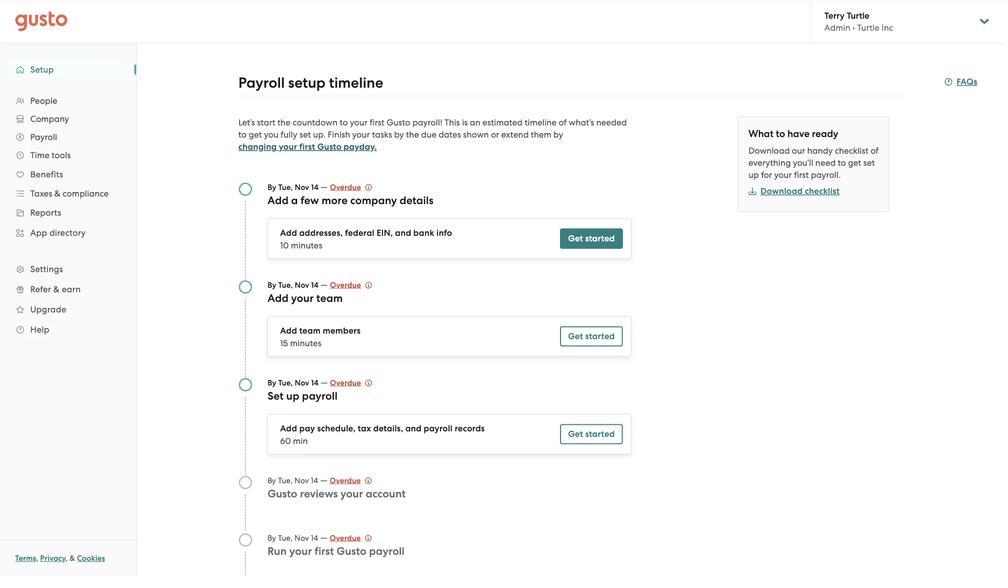 Task type: vqa. For each thing, say whether or not it's contained in the screenshot.
Privacy link
yes



Task type: locate. For each thing, give the bounding box(es) containing it.
overdue button for team
[[330, 279, 372, 292]]

3 by tue, nov 14 — from the top
[[268, 378, 330, 388]]

company
[[30, 114, 69, 124]]

team inside add team members 15 minutes
[[299, 326, 321, 336]]

start
[[257, 118, 276, 128]]

your
[[350, 118, 368, 128], [353, 130, 370, 140], [279, 142, 297, 152], [775, 170, 792, 180], [291, 292, 314, 305], [341, 488, 363, 501], [290, 546, 312, 558]]

circle blank image
[[239, 476, 253, 490], [239, 534, 253, 548]]

by tue, nov 14 — up set up payroll
[[268, 378, 330, 388]]

14 up few
[[311, 183, 319, 192]]

minutes right 15
[[290, 338, 322, 349]]

0 horizontal spatial the
[[278, 118, 291, 128]]

payroll
[[239, 74, 285, 91], [30, 132, 57, 142]]

1 horizontal spatial up
[[749, 170, 759, 180]]

3 started from the top
[[586, 430, 615, 440]]

— for payroll
[[321, 378, 328, 388]]

by tue, nov 14 — up the reviews
[[268, 476, 330, 486]]

15
[[280, 338, 288, 349]]

5 overdue button from the top
[[330, 533, 372, 545]]

3 get started from the top
[[568, 430, 615, 440]]

turtle up •
[[847, 10, 870, 21]]

payroll up start
[[239, 74, 285, 91]]

0 horizontal spatial timeline
[[329, 74, 383, 91]]

first up tasks
[[370, 118, 385, 128]]

team up members
[[316, 292, 343, 305]]

tools
[[52, 150, 71, 161]]

1 tue, from the top
[[278, 183, 293, 192]]

by tue, nov 14 —
[[268, 182, 330, 192], [268, 280, 330, 290], [268, 378, 330, 388], [268, 476, 330, 486], [268, 533, 330, 543]]

your up payday.
[[353, 130, 370, 140]]

or
[[491, 130, 499, 140]]

1 vertical spatial get
[[849, 158, 862, 168]]

3 14 from the top
[[311, 379, 319, 388]]

tue, up a
[[278, 183, 293, 192]]

5 by from the top
[[268, 534, 276, 543]]

14
[[311, 183, 319, 192], [311, 281, 319, 290], [311, 379, 319, 388], [311, 477, 318, 486], [311, 534, 318, 543]]

1 by from the top
[[268, 183, 276, 192]]

tue, up add your team
[[278, 281, 293, 290]]

first inside finish your tasks by the due dates shown or extend them by changing your first gusto payday.
[[299, 142, 315, 152]]

by for add a few more company details
[[268, 183, 276, 192]]

faqs
[[957, 77, 978, 87]]

2 get started button from the top
[[560, 327, 623, 347]]

0 horizontal spatial payroll
[[302, 390, 338, 403]]

5 14 from the top
[[311, 534, 318, 543]]

2 vertical spatial started
[[586, 430, 615, 440]]

to right need
[[838, 158, 846, 168]]

cookies
[[77, 555, 105, 564]]

1 overdue button from the top
[[330, 181, 372, 194]]

3 tue, from the top
[[278, 379, 293, 388]]

add inside add addresses, federal ein, and bank info 10 minutes
[[280, 228, 297, 239]]

tue, down '60'
[[278, 477, 293, 486]]

turtle
[[847, 10, 870, 21], [858, 23, 880, 33]]

1 get started button from the top
[[560, 229, 623, 249]]

2 overdue from the top
[[330, 281, 361, 290]]

tue,
[[278, 183, 293, 192], [278, 281, 293, 290], [278, 379, 293, 388], [278, 477, 293, 486], [278, 534, 293, 543]]

0 horizontal spatial by
[[394, 130, 404, 140]]

to up finish
[[340, 118, 348, 128]]

4 14 from the top
[[311, 477, 318, 486]]

overdue button for payroll
[[330, 377, 372, 389]]

overdue for your
[[330, 477, 361, 486]]

add
[[268, 194, 289, 207], [280, 228, 297, 239], [268, 292, 289, 305], [280, 326, 297, 336], [280, 424, 297, 434]]

get
[[249, 130, 262, 140], [849, 158, 862, 168]]

0 horizontal spatial of
[[559, 118, 567, 128]]

taxes & compliance
[[30, 189, 109, 199]]

needed
[[597, 118, 627, 128]]

add inside add team members 15 minutes
[[280, 326, 297, 336]]

2 vertical spatial get
[[568, 430, 583, 440]]

refer
[[30, 285, 51, 295]]

3 overdue from the top
[[330, 379, 361, 388]]

1 by tue, nov 14 — from the top
[[268, 182, 330, 192]]

4 by tue, nov 14 — from the top
[[268, 476, 330, 486]]

1 overdue from the top
[[330, 183, 361, 192]]

nov for team
[[295, 281, 309, 290]]

let's
[[239, 118, 255, 128]]

overdue for team
[[330, 281, 361, 290]]

1 horizontal spatial by
[[554, 130, 564, 140]]

your right for
[[775, 170, 792, 180]]

download for download checklist
[[761, 186, 803, 197]]

add for add pay schedule, tax details, and payroll records 60 min
[[280, 424, 297, 434]]

2 overdue button from the top
[[330, 279, 372, 292]]

started for set up payroll
[[586, 430, 615, 440]]

by tue, nov 14 — for your
[[268, 476, 330, 486]]

set right need
[[864, 158, 875, 168]]

first down up.
[[299, 142, 315, 152]]

and right details,
[[406, 424, 422, 434]]

set up 'changing your first gusto payday.' button
[[300, 130, 311, 140]]

shown
[[463, 130, 489, 140]]

1 horizontal spatial ,
[[66, 555, 68, 564]]

checklist down payroll.
[[805, 186, 840, 197]]

upgrade
[[30, 305, 66, 315]]

4 overdue from the top
[[330, 477, 361, 486]]

tue, for add a few more company details
[[278, 183, 293, 192]]

add a few more company details
[[268, 194, 434, 207]]

get for set up payroll
[[568, 430, 583, 440]]

add inside add pay schedule, tax details, and payroll records 60 min
[[280, 424, 297, 434]]

by
[[268, 183, 276, 192], [268, 281, 276, 290], [268, 379, 276, 388], [268, 477, 276, 486], [268, 534, 276, 543]]

overdue button for first
[[330, 533, 372, 545]]

changing your first gusto payday. button
[[239, 141, 377, 153]]

1 vertical spatial minutes
[[290, 338, 322, 349]]

0 vertical spatial &
[[54, 189, 61, 199]]

timeline up them
[[525, 118, 557, 128]]

what
[[749, 128, 774, 140]]

overdue button up the tax
[[330, 377, 372, 389]]

0 vertical spatial circle blank image
[[239, 476, 253, 490]]

by for gusto reviews your account
[[268, 477, 276, 486]]

people
[[30, 96, 57, 106]]

get for add your team
[[568, 332, 583, 342]]

payroll!
[[413, 118, 443, 128]]

get started
[[568, 234, 615, 244], [568, 332, 615, 342], [568, 430, 615, 440]]

you'll
[[793, 158, 814, 168]]

5 overdue from the top
[[330, 534, 361, 543]]

0 vertical spatial timeline
[[329, 74, 383, 91]]

started for add your team
[[586, 332, 615, 342]]

14 up add your team
[[311, 281, 319, 290]]

to left have
[[776, 128, 786, 140]]

3 get started button from the top
[[560, 425, 623, 445]]

add addresses, federal ein, and bank info 10 minutes
[[280, 228, 452, 251]]

1 started from the top
[[586, 234, 615, 244]]

estimated
[[483, 118, 523, 128]]

payroll up time at the top left of the page
[[30, 132, 57, 142]]

1 vertical spatial timeline
[[525, 118, 557, 128]]

settings
[[30, 265, 63, 275]]

— for your
[[320, 476, 328, 486]]

4 tue, from the top
[[278, 477, 293, 486]]

by right them
[[554, 130, 564, 140]]

the up fully
[[278, 118, 291, 128]]

payday.
[[344, 142, 377, 152]]

0 vertical spatial get
[[249, 130, 262, 140]]

directory
[[49, 228, 86, 238]]

company button
[[10, 110, 126, 128]]

— up set up payroll
[[321, 378, 328, 388]]

first down the you'll
[[794, 170, 809, 180]]

,
[[36, 555, 38, 564], [66, 555, 68, 564]]

1 vertical spatial the
[[406, 130, 419, 140]]

& left cookies
[[70, 555, 75, 564]]

& inside dropdown button
[[54, 189, 61, 199]]

minutes down the addresses,
[[291, 241, 322, 251]]

up left for
[[749, 170, 759, 180]]

inc
[[882, 23, 894, 33]]

run
[[268, 546, 287, 558]]

overdue button up add a few more company details
[[330, 181, 372, 194]]

of inside the let's start the countdown to your first gusto payroll! this is an estimated                     timeline of what's needed to get you fully set up.
[[559, 118, 567, 128]]

3 get from the top
[[568, 430, 583, 440]]

1 horizontal spatial set
[[864, 158, 875, 168]]

get inside the let's start the countdown to your first gusto payroll! this is an estimated                     timeline of what's needed to get you fully set up.
[[249, 130, 262, 140]]

overdue up add a few more company details
[[330, 183, 361, 192]]

0 horizontal spatial get
[[249, 130, 262, 140]]

1 vertical spatial team
[[299, 326, 321, 336]]

0 vertical spatial started
[[586, 234, 615, 244]]

your up finish
[[350, 118, 368, 128]]

add for add a few more company details
[[268, 194, 289, 207]]

overdue up gusto reviews your account
[[330, 477, 361, 486]]

checklist
[[835, 146, 869, 156], [805, 186, 840, 197]]

by right tasks
[[394, 130, 404, 140]]

of inside download our handy checklist of everything you'll need to get set up for your first payroll.
[[871, 146, 879, 156]]

1 vertical spatial checklist
[[805, 186, 840, 197]]

0 vertical spatial get started button
[[560, 229, 623, 249]]

1 horizontal spatial of
[[871, 146, 879, 156]]

due
[[421, 130, 437, 140]]

14 for your
[[311, 477, 318, 486]]

nov up set up payroll
[[295, 379, 309, 388]]

1 circle blank image from the top
[[239, 476, 253, 490]]

turtle right •
[[858, 23, 880, 33]]

first inside the let's start the countdown to your first gusto payroll! this is an estimated                     timeline of what's needed to get you fully set up.
[[370, 118, 385, 128]]

3 overdue button from the top
[[330, 377, 372, 389]]

1 14 from the top
[[311, 183, 319, 192]]

&
[[54, 189, 61, 199], [53, 285, 60, 295], [70, 555, 75, 564]]

1 vertical spatial get started button
[[560, 327, 623, 347]]

get inside download our handy checklist of everything you'll need to get set up for your first payroll.
[[849, 158, 862, 168]]

1 vertical spatial set
[[864, 158, 875, 168]]

0 vertical spatial download
[[749, 146, 790, 156]]

—
[[321, 182, 328, 192], [321, 280, 328, 290], [321, 378, 328, 388], [320, 476, 328, 486], [320, 533, 328, 543]]

account
[[366, 488, 406, 501]]

fully
[[281, 130, 297, 140]]

, left privacy
[[36, 555, 38, 564]]

tue, up set
[[278, 379, 293, 388]]

gusto inside the let's start the countdown to your first gusto payroll! this is an estimated                     timeline of what's needed to get you fully set up.
[[387, 118, 411, 128]]

0 vertical spatial minutes
[[291, 241, 322, 251]]

2 by from the top
[[268, 281, 276, 290]]

0 vertical spatial get started
[[568, 234, 615, 244]]

1 by from the left
[[394, 130, 404, 140]]

of
[[559, 118, 567, 128], [871, 146, 879, 156]]

by tue, nov 14 — for first
[[268, 533, 330, 543]]

details,
[[373, 424, 403, 434]]

— up add your team
[[321, 280, 328, 290]]

nov for your
[[295, 477, 309, 486]]

nov up the reviews
[[295, 477, 309, 486]]

2 get from the top
[[568, 332, 583, 342]]

and right ein,
[[395, 228, 411, 239]]

overdue button up gusto reviews your account
[[330, 475, 372, 487]]

the
[[278, 118, 291, 128], [406, 130, 419, 140]]

to
[[340, 118, 348, 128], [776, 128, 786, 140], [239, 130, 247, 140], [838, 158, 846, 168]]

1 , from the left
[[36, 555, 38, 564]]

overdue button up members
[[330, 279, 372, 292]]

by
[[394, 130, 404, 140], [554, 130, 564, 140]]

your down fully
[[279, 142, 297, 152]]

timeline right the setup
[[329, 74, 383, 91]]

and inside add addresses, federal ein, and bank info 10 minutes
[[395, 228, 411, 239]]

2 horizontal spatial payroll
[[424, 424, 453, 434]]

0 vertical spatial up
[[749, 170, 759, 180]]

by tue, nov 14 — up a
[[268, 182, 330, 192]]

2 get started from the top
[[568, 332, 615, 342]]

& for compliance
[[54, 189, 61, 199]]

what to have ready
[[749, 128, 839, 140]]

payroll
[[302, 390, 338, 403], [424, 424, 453, 434], [369, 546, 405, 558]]

payroll inside dropdown button
[[30, 132, 57, 142]]

1 vertical spatial of
[[871, 146, 879, 156]]

2 14 from the top
[[311, 281, 319, 290]]

2 vertical spatial get started
[[568, 430, 615, 440]]

get started button for add your team
[[560, 327, 623, 347]]

your right the reviews
[[341, 488, 363, 501]]

get started button for set up payroll
[[560, 425, 623, 445]]

1 horizontal spatial the
[[406, 130, 419, 140]]

circle blank image for gusto reviews your account
[[239, 476, 253, 490]]

settings link
[[10, 260, 126, 279]]

get up changing
[[249, 130, 262, 140]]

, left cookies
[[66, 555, 68, 564]]

0 horizontal spatial payroll
[[30, 132, 57, 142]]

your inside download our handy checklist of everything you'll need to get set up for your first payroll.
[[775, 170, 792, 180]]

0 vertical spatial and
[[395, 228, 411, 239]]

1 vertical spatial started
[[586, 332, 615, 342]]

0 vertical spatial payroll
[[302, 390, 338, 403]]

overdue button
[[330, 181, 372, 194], [330, 279, 372, 292], [330, 377, 372, 389], [330, 475, 372, 487], [330, 533, 372, 545]]

2 vertical spatial get started button
[[560, 425, 623, 445]]

download
[[749, 146, 790, 156], [761, 186, 803, 197]]

1 horizontal spatial payroll
[[369, 546, 405, 558]]

download up everything
[[749, 146, 790, 156]]

1 vertical spatial download
[[761, 186, 803, 197]]

overdue for payroll
[[330, 379, 361, 388]]

4 overdue button from the top
[[330, 475, 372, 487]]

14 up the reviews
[[311, 477, 318, 486]]

the left due
[[406, 130, 419, 140]]

— up more
[[321, 182, 328, 192]]

cookies button
[[77, 553, 105, 565]]

overdue up run your first gusto payroll
[[330, 534, 361, 543]]

faqs button
[[945, 76, 978, 88]]

nov up add your team
[[295, 281, 309, 290]]

— up run your first gusto payroll
[[320, 533, 328, 543]]

gusto
[[387, 118, 411, 128], [317, 142, 342, 152], [268, 488, 298, 501], [337, 546, 367, 558]]

minutes inside add addresses, federal ein, and bank info 10 minutes
[[291, 241, 322, 251]]

14 for team
[[311, 281, 319, 290]]

5 by tue, nov 14 — from the top
[[268, 533, 330, 543]]

& for earn
[[53, 285, 60, 295]]

set inside the let's start the countdown to your first gusto payroll! this is an estimated                     timeline of what's needed to get you fully set up.
[[300, 130, 311, 140]]

started
[[586, 234, 615, 244], [586, 332, 615, 342], [586, 430, 615, 440]]

by tue, nov 14 — for team
[[268, 280, 330, 290]]

— up the reviews
[[320, 476, 328, 486]]

nov up a
[[295, 183, 309, 192]]

2 , from the left
[[66, 555, 68, 564]]

minutes
[[291, 241, 322, 251], [290, 338, 322, 349]]

pay
[[299, 424, 315, 434]]

1 vertical spatial payroll
[[424, 424, 453, 434]]

14 up set up payroll
[[311, 379, 319, 388]]

2 tue, from the top
[[278, 281, 293, 290]]

1 vertical spatial payroll
[[30, 132, 57, 142]]

0 vertical spatial get
[[568, 234, 583, 244]]

1 vertical spatial circle blank image
[[239, 534, 253, 548]]

1 vertical spatial get
[[568, 332, 583, 342]]

1 horizontal spatial get
[[849, 158, 862, 168]]

what's
[[569, 118, 594, 128]]

4 by from the top
[[268, 477, 276, 486]]

2 circle blank image from the top
[[239, 534, 253, 548]]

& left earn
[[53, 285, 60, 295]]

for
[[761, 170, 773, 180]]

0 vertical spatial payroll
[[239, 74, 285, 91]]

0 horizontal spatial set
[[300, 130, 311, 140]]

0 vertical spatial of
[[559, 118, 567, 128]]

team left members
[[299, 326, 321, 336]]

5 tue, from the top
[[278, 534, 293, 543]]

download down for
[[761, 186, 803, 197]]

by tue, nov 14 — up run
[[268, 533, 330, 543]]

to down let's
[[239, 130, 247, 140]]

set inside download our handy checklist of everything you'll need to get set up for your first payroll.
[[864, 158, 875, 168]]

circle blank image for run your first gusto payroll
[[239, 534, 253, 548]]

time
[[30, 150, 50, 161]]

0 vertical spatial turtle
[[847, 10, 870, 21]]

up right set
[[286, 390, 300, 403]]

by tue, nov 14 — up add your team
[[268, 280, 330, 290]]

1 horizontal spatial timeline
[[525, 118, 557, 128]]

nov
[[295, 183, 309, 192], [295, 281, 309, 290], [295, 379, 309, 388], [295, 477, 309, 486], [295, 534, 309, 543]]

1 horizontal spatial payroll
[[239, 74, 285, 91]]

nov up run your first gusto payroll
[[295, 534, 309, 543]]

1 vertical spatial up
[[286, 390, 300, 403]]

checklist up need
[[835, 146, 869, 156]]

2 by tue, nov 14 — from the top
[[268, 280, 330, 290]]

tue, up run
[[278, 534, 293, 543]]

team
[[316, 292, 343, 305], [299, 326, 321, 336]]

list
[[0, 92, 136, 340]]

0 vertical spatial set
[[300, 130, 311, 140]]

14 up run your first gusto payroll
[[311, 534, 318, 543]]

have
[[788, 128, 810, 140]]

0 horizontal spatial ,
[[36, 555, 38, 564]]

download inside download our handy checklist of everything you'll need to get set up for your first payroll.
[[749, 146, 790, 156]]

1 vertical spatial and
[[406, 424, 422, 434]]

2 started from the top
[[586, 332, 615, 342]]

overdue up add your team
[[330, 281, 361, 290]]

0 vertical spatial the
[[278, 118, 291, 128]]

nov for payroll
[[295, 379, 309, 388]]

overdue up set up payroll
[[330, 379, 361, 388]]

help link
[[10, 321, 126, 339]]

get
[[568, 234, 583, 244], [568, 332, 583, 342], [568, 430, 583, 440]]

& right taxes
[[54, 189, 61, 199]]

download for download our handy checklist of everything you'll need to get set up for your first payroll.
[[749, 146, 790, 156]]

overdue
[[330, 183, 361, 192], [330, 281, 361, 290], [330, 379, 361, 388], [330, 477, 361, 486], [330, 534, 361, 543]]

get right need
[[849, 158, 862, 168]]

0 vertical spatial checklist
[[835, 146, 869, 156]]

1 vertical spatial get started
[[568, 332, 615, 342]]

1 vertical spatial &
[[53, 285, 60, 295]]

reports
[[30, 208, 61, 218]]

overdue button up run your first gusto payroll
[[330, 533, 372, 545]]

1 vertical spatial turtle
[[858, 23, 880, 33]]

0 horizontal spatial up
[[286, 390, 300, 403]]

3 by from the top
[[268, 379, 276, 388]]



Task type: describe. For each thing, give the bounding box(es) containing it.
14 for first
[[311, 534, 318, 543]]

tax
[[358, 424, 371, 434]]

extend
[[502, 130, 529, 140]]

payroll for payroll setup timeline
[[239, 74, 285, 91]]

timeline inside the let's start the countdown to your first gusto payroll! this is an estimated                     timeline of what's needed to get you fully set up.
[[525, 118, 557, 128]]

refer & earn
[[30, 285, 81, 295]]

help
[[30, 325, 49, 335]]

terms
[[15, 555, 36, 564]]

first right run
[[315, 546, 334, 558]]

and inside add pay schedule, tax details, and payroll records 60 min
[[406, 424, 422, 434]]

set
[[268, 390, 284, 403]]

your up add team members 15 minutes in the bottom left of the page
[[291, 292, 314, 305]]

1 get started from the top
[[568, 234, 615, 244]]

finish your tasks by the due dates shown or extend them by changing your first gusto payday.
[[239, 130, 564, 152]]

0 vertical spatial team
[[316, 292, 343, 305]]

this
[[445, 118, 460, 128]]

upgrade link
[[10, 301, 126, 319]]

checklist inside download our handy checklist of everything you'll need to get set up for your first payroll.
[[835, 146, 869, 156]]

changing
[[239, 142, 277, 152]]

— for few
[[321, 182, 328, 192]]

add for add team members 15 minutes
[[280, 326, 297, 336]]

tue, for set up payroll
[[278, 379, 293, 388]]

terms link
[[15, 555, 36, 564]]

your inside the let's start the countdown to your first gusto payroll! this is an estimated                     timeline of what's needed to get you fully set up.
[[350, 118, 368, 128]]

payroll for payroll
[[30, 132, 57, 142]]

time tools
[[30, 150, 71, 161]]

— for first
[[320, 533, 328, 543]]

benefits
[[30, 170, 63, 180]]

setup link
[[10, 61, 126, 79]]

benefits link
[[10, 166, 126, 184]]

people button
[[10, 92, 126, 110]]

overdue for few
[[330, 183, 361, 192]]

tue, for run your first gusto payroll
[[278, 534, 293, 543]]

nov for few
[[295, 183, 309, 192]]

finish
[[328, 130, 350, 140]]

get started for team
[[568, 332, 615, 342]]

gusto navigation element
[[0, 43, 136, 356]]

info
[[437, 228, 452, 239]]

need
[[816, 158, 836, 168]]

reports link
[[10, 204, 126, 222]]

let's start the countdown to your first gusto payroll! this is an estimated                     timeline of what's needed to get you fully set up.
[[239, 118, 627, 140]]

2 by from the left
[[554, 130, 564, 140]]

payroll inside add pay schedule, tax details, and payroll records 60 min
[[424, 424, 453, 434]]

tue, for add your team
[[278, 281, 293, 290]]

more
[[322, 194, 348, 207]]

setup
[[30, 65, 54, 75]]

earn
[[62, 285, 81, 295]]

list containing people
[[0, 92, 136, 340]]

add your team
[[268, 292, 343, 305]]

federal
[[345, 228, 375, 239]]

tue, for gusto reviews your account
[[278, 477, 293, 486]]

download our handy checklist of everything you'll need to get set up for your first payroll.
[[749, 146, 879, 180]]

taxes
[[30, 189, 52, 199]]

admin
[[825, 23, 851, 33]]

app directory
[[30, 228, 86, 238]]

payroll setup timeline
[[239, 74, 383, 91]]

app
[[30, 228, 47, 238]]

add team members 15 minutes
[[280, 326, 361, 349]]

get started for payroll
[[568, 430, 615, 440]]

taxes & compliance button
[[10, 185, 126, 203]]

gusto inside finish your tasks by the due dates shown or extend them by changing your first gusto payday.
[[317, 142, 342, 152]]

by tue, nov 14 — for payroll
[[268, 378, 330, 388]]

minutes inside add team members 15 minutes
[[290, 338, 322, 349]]

by tue, nov 14 — for few
[[268, 182, 330, 192]]

the inside finish your tasks by the due dates shown or extend them by changing your first gusto payday.
[[406, 130, 419, 140]]

a
[[291, 194, 298, 207]]

— for team
[[321, 280, 328, 290]]

ready
[[812, 128, 839, 140]]

home image
[[15, 11, 68, 32]]

download checklist link
[[749, 186, 840, 197]]

privacy link
[[40, 555, 66, 564]]

14 for payroll
[[311, 379, 319, 388]]

time tools button
[[10, 146, 126, 165]]

our
[[792, 146, 806, 156]]

10
[[280, 241, 289, 251]]

your right run
[[290, 546, 312, 558]]

you
[[264, 130, 279, 140]]

up inside download our handy checklist of everything you'll need to get set up for your first payroll.
[[749, 170, 759, 180]]

the inside the let's start the countdown to your first gusto payroll! this is an estimated                     timeline of what's needed to get you fully set up.
[[278, 118, 291, 128]]

members
[[323, 326, 361, 336]]

countdown
[[293, 118, 338, 128]]

overdue button for your
[[330, 475, 372, 487]]

2 vertical spatial &
[[70, 555, 75, 564]]

nov for first
[[295, 534, 309, 543]]

payroll button
[[10, 128, 126, 146]]

records
[[455, 424, 485, 434]]

few
[[301, 194, 319, 207]]

60
[[280, 436, 291, 446]]

dates
[[439, 130, 461, 140]]

first inside download our handy checklist of everything you'll need to get set up for your first payroll.
[[794, 170, 809, 180]]

2 vertical spatial payroll
[[369, 546, 405, 558]]

•
[[853, 23, 855, 33]]

1 get from the top
[[568, 234, 583, 244]]

by for run your first gusto payroll
[[268, 534, 276, 543]]

by for set up payroll
[[268, 379, 276, 388]]

company
[[350, 194, 397, 207]]

refer & earn link
[[10, 281, 126, 299]]

is
[[462, 118, 468, 128]]

up.
[[313, 130, 326, 140]]

add pay schedule, tax details, and payroll records 60 min
[[280, 424, 485, 446]]

by for add your team
[[268, 281, 276, 290]]

min
[[293, 436, 308, 446]]

reviews
[[300, 488, 338, 501]]

add for add addresses, federal ein, and bank info 10 minutes
[[280, 228, 297, 239]]

download checklist
[[761, 186, 840, 197]]

add for add your team
[[268, 292, 289, 305]]

ein,
[[377, 228, 393, 239]]

terms , privacy , & cookies
[[15, 555, 105, 564]]

14 for few
[[311, 183, 319, 192]]

overdue for first
[[330, 534, 361, 543]]

overdue button for few
[[330, 181, 372, 194]]

bank
[[414, 228, 435, 239]]

to inside download our handy checklist of everything you'll need to get set up for your first payroll.
[[838, 158, 846, 168]]

payroll.
[[811, 170, 841, 180]]

run your first gusto payroll
[[268, 546, 405, 558]]

details
[[400, 194, 434, 207]]

handy
[[808, 146, 833, 156]]

app directory link
[[10, 224, 126, 242]]

everything
[[749, 158, 791, 168]]

compliance
[[63, 189, 109, 199]]

tasks
[[372, 130, 392, 140]]



